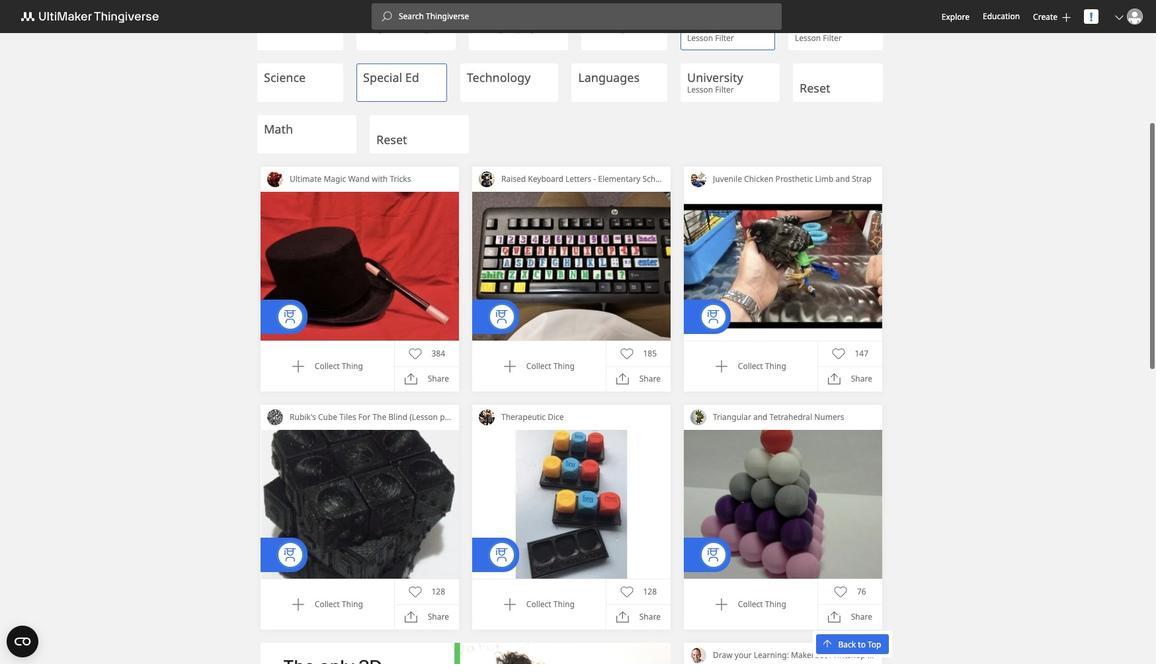 Task type: locate. For each thing, give the bounding box(es) containing it.
filter down the k-6 lesson filter
[[715, 84, 734, 95]]

and right limb
[[836, 173, 850, 185]]

1 horizontal spatial add to collection image
[[715, 360, 728, 373]]

1 128 from the left
[[432, 586, 445, 597]]

avatar image left rubik's
[[267, 409, 283, 425]]

k-6 lesson filter
[[687, 18, 734, 44]]

7-12 lesson filter
[[795, 18, 842, 44]]

share for and
[[851, 373, 872, 385]]

share image
[[405, 611, 418, 624], [616, 611, 630, 624], [828, 611, 841, 624]]

reset down 7-12 lesson filter
[[800, 80, 831, 96]]

filter inside 7-12 lesson filter
[[823, 32, 842, 44]]

add to collection image for 185
[[503, 360, 517, 373]]

share image down 185 link
[[616, 373, 630, 386]]

3 share image from the left
[[828, 373, 841, 386]]

0 horizontal spatial share image
[[405, 373, 418, 386]]

rubik's cube tiles for the blind (lesson plan inside) link
[[283, 405, 483, 430]]

0 vertical spatial reset
[[800, 80, 831, 96]]

! link
[[1084, 9, 1099, 24]]

collect thing for and
[[738, 361, 786, 372]]

filter for 7-12
[[823, 32, 842, 44]]

filter inside the k-6 lesson filter
[[715, 32, 734, 44]]

cube
[[318, 411, 337, 423]]

lesson
[[687, 32, 713, 44], [795, 32, 821, 44], [687, 84, 713, 95]]

1 horizontal spatial share image
[[616, 611, 630, 624]]

elementary
[[598, 173, 641, 185]]

collect for the
[[315, 599, 340, 610]]

filter right 12 at top
[[823, 32, 842, 44]]

collect thing
[[315, 361, 363, 372], [526, 361, 575, 372], [738, 361, 786, 372], [315, 599, 363, 610], [526, 599, 575, 610], [738, 599, 786, 610]]

1 128 link from the left
[[408, 585, 445, 599]]

like image left 147
[[832, 347, 845, 360]]

like image
[[620, 347, 633, 360], [832, 347, 845, 360], [834, 585, 847, 599]]

open widget image
[[7, 626, 38, 658]]

avatar image left juvenile
[[691, 171, 707, 187]]

0 horizontal spatial share image
[[405, 611, 418, 624]]

384
[[432, 348, 445, 359]]

make card image
[[261, 192, 459, 341], [472, 192, 671, 341], [684, 192, 882, 341], [261, 430, 459, 579], [472, 430, 671, 579], [684, 430, 882, 579]]

0 horizontal spatial add to collection image
[[292, 598, 305, 611]]

create
[[1033, 11, 1058, 22]]

add to collection image for 384
[[292, 360, 305, 373]]

and right triangular
[[753, 411, 768, 423]]

science
[[264, 69, 306, 85]]

collect
[[315, 361, 340, 372], [526, 361, 552, 372], [738, 361, 763, 372], [315, 599, 340, 610], [526, 599, 552, 610], [738, 599, 763, 610]]

like image left 76
[[834, 585, 847, 599]]

like image for the
[[408, 585, 422, 599]]

3 share image from the left
[[828, 611, 841, 624]]

share image for tiles
[[405, 611, 418, 624]]

learning:
[[754, 650, 789, 661]]

collect thing for the
[[315, 599, 363, 610]]

128 link
[[408, 585, 445, 599], [620, 585, 657, 599]]

2 128 link from the left
[[620, 585, 657, 599]]

avatar image for juvenile chicken prosthetic limb and strap
[[691, 171, 707, 187]]

raised keyboard letters - elementary school link
[[495, 167, 671, 192]]

1 vertical spatial reset
[[376, 132, 407, 148]]

1 horizontal spatial 128
[[643, 586, 657, 597]]

collect thing link for tricks
[[292, 360, 363, 373]]

2 horizontal spatial share image
[[828, 373, 841, 386]]

lesson inside university lesson filter
[[687, 84, 713, 95]]

avatar image left draw
[[691, 648, 707, 664]]

2 share image from the left
[[616, 373, 630, 386]]

share for the
[[428, 611, 449, 623]]

math reset
[[264, 121, 407, 148]]

avatar image left raised
[[479, 171, 495, 187]]

add to collection image
[[715, 360, 728, 373], [292, 598, 305, 611]]

1 share image from the left
[[405, 611, 418, 624]]

128 for therapeutic dice
[[643, 586, 657, 597]]

make card image for tricks
[[261, 192, 459, 341]]

collect thing link for the
[[292, 598, 363, 611]]

dice
[[548, 411, 564, 423]]

share
[[428, 373, 449, 385], [639, 373, 661, 385], [851, 373, 872, 385], [428, 611, 449, 623], [639, 611, 661, 623], [851, 611, 872, 623]]

school
[[643, 173, 667, 185]]

12
[[806, 18, 819, 34]]

avatar image left triangular
[[691, 409, 707, 425]]

to
[[858, 639, 866, 650]]

back to top
[[838, 639, 881, 650]]

add to collection image
[[292, 360, 305, 373], [503, 360, 517, 373], [503, 598, 517, 611], [715, 598, 728, 611]]

thing
[[342, 361, 363, 372], [554, 361, 575, 372], [765, 361, 786, 372], [342, 599, 363, 610], [554, 599, 575, 610], [765, 599, 786, 610]]

tutorial
[[868, 650, 896, 661]]

tetrahedral
[[770, 411, 812, 423]]

lesson for k-
[[687, 32, 713, 44]]

special
[[363, 69, 402, 85]]

2 horizontal spatial share image
[[828, 611, 841, 624]]

lesson inside the k-6 lesson filter
[[687, 32, 713, 44]]

filter right 6 on the top right of the page
[[715, 32, 734, 44]]

1 horizontal spatial reset
[[800, 80, 831, 96]]

share image down 147 link
[[828, 373, 841, 386]]

add to collection image for 76
[[715, 598, 728, 611]]

filter for k-6
[[715, 32, 734, 44]]

juvenile
[[713, 173, 742, 185]]

with
[[372, 173, 388, 185]]

filter
[[715, 32, 734, 44], [823, 32, 842, 44], [715, 84, 734, 95]]

reset up tricks
[[376, 132, 407, 148]]

0 horizontal spatial reset
[[376, 132, 407, 148]]

lesson for 7-
[[795, 32, 821, 44]]

raised keyboard letters - elementary school
[[501, 173, 667, 185]]

share image down 384 'link'
[[405, 373, 418, 386]]

1 vertical spatial add to collection image
[[292, 598, 305, 611]]

and
[[836, 173, 850, 185], [753, 411, 768, 423]]

share link
[[405, 373, 449, 386], [616, 373, 661, 386], [828, 373, 872, 386], [405, 611, 449, 624], [616, 611, 661, 624], [828, 611, 872, 624]]

128 for rubik's cube tiles for the blind (lesson plan inside)
[[432, 586, 445, 597]]

filter inside university lesson filter
[[715, 84, 734, 95]]

printshop
[[829, 650, 866, 661]]

juvenile chicken prosthetic limb and strap link
[[707, 167, 882, 192]]

avatar image left therapeutic
[[479, 409, 495, 425]]

thing for and
[[765, 361, 786, 372]]

blind
[[388, 411, 408, 423]]

avatar image
[[1127, 9, 1143, 24], [267, 171, 283, 187], [479, 171, 495, 187], [691, 171, 707, 187], [267, 409, 283, 425], [479, 409, 495, 425], [691, 409, 707, 425], [691, 648, 707, 664]]

prosthetic
[[776, 173, 813, 185]]

1 share image from the left
[[405, 373, 418, 386]]

384 link
[[408, 347, 445, 360]]

128 link for therapeutic dice
[[620, 585, 657, 599]]

avatar image for raised keyboard letters - elementary school
[[479, 171, 495, 187]]

ultimate magic wand with tricks link
[[283, 167, 459, 192]]

0 horizontal spatial 128
[[432, 586, 445, 597]]

1 horizontal spatial share image
[[616, 373, 630, 386]]

collect thing for elementary
[[526, 361, 575, 372]]

0 horizontal spatial 128 link
[[408, 585, 445, 599]]

0 vertical spatial and
[[836, 173, 850, 185]]

like image left 185
[[620, 347, 633, 360]]

0 horizontal spatial and
[[753, 411, 768, 423]]

share link for the
[[405, 611, 449, 624]]

like image
[[408, 347, 422, 360], [408, 585, 422, 599], [620, 585, 633, 599]]

128
[[432, 586, 445, 597], [643, 586, 657, 597]]

avatar image right !
[[1127, 9, 1143, 24]]

2 128 from the left
[[643, 586, 657, 597]]

0 vertical spatial add to collection image
[[715, 360, 728, 373]]

!
[[1090, 9, 1093, 24]]

185
[[643, 348, 657, 359]]

magic
[[324, 173, 346, 185]]

lesson inside 7-12 lesson filter
[[795, 32, 821, 44]]

collect thing link
[[292, 360, 363, 373], [503, 360, 575, 373], [715, 360, 786, 373], [292, 598, 363, 611], [503, 598, 575, 611], [715, 598, 786, 611]]

avatar image for draw your learning: makerbot printshop tutorial
[[691, 648, 707, 664]]

share link for and
[[828, 373, 872, 386]]

reset
[[800, 80, 831, 96], [376, 132, 407, 148]]

inside)
[[458, 411, 483, 423]]

1 horizontal spatial 128 link
[[620, 585, 657, 599]]

share link for tricks
[[405, 373, 449, 386]]

avatar image left ultimate
[[267, 171, 283, 187]]

share image
[[405, 373, 418, 386], [616, 373, 630, 386], [828, 373, 841, 386]]

76
[[857, 586, 866, 597]]

avatar image for therapeutic dice
[[479, 409, 495, 425]]

explore button
[[942, 11, 970, 22]]



Task type: describe. For each thing, give the bounding box(es) containing it.
raised
[[501, 173, 526, 185]]

languages
[[578, 69, 640, 85]]

collect thing for tricks
[[315, 361, 363, 372]]

6
[[699, 18, 705, 34]]

collect for and
[[738, 361, 763, 372]]

add to collection image for 128
[[292, 598, 305, 611]]

1 horizontal spatial and
[[836, 173, 850, 185]]

create button
[[1033, 11, 1071, 22]]

juvenile chicken prosthetic limb and strap
[[713, 173, 872, 185]]

technology
[[467, 69, 531, 85]]

plan
[[440, 411, 456, 423]]

share image for 384
[[405, 373, 418, 386]]

makerbot
[[791, 650, 827, 661]]

rubik's
[[290, 411, 316, 423]]

(lesson
[[410, 411, 438, 423]]

reset inside math reset
[[376, 132, 407, 148]]

draw your learning: makerbot printshop tutorial link
[[707, 643, 896, 664]]

engineering
[[363, 18, 431, 34]]

share link for elementary
[[616, 373, 661, 386]]

plusicon image
[[1062, 13, 1071, 21]]

limb
[[815, 173, 834, 185]]

avatar image for ultimate magic wand with tricks
[[267, 171, 283, 187]]

tiles
[[340, 411, 356, 423]]

letters
[[566, 173, 592, 185]]

collect for tricks
[[315, 361, 340, 372]]

add to collection image for 147
[[715, 360, 728, 373]]

147
[[855, 348, 869, 359]]

art
[[264, 18, 281, 34]]

search control image
[[382, 11, 392, 22]]

76 link
[[834, 585, 866, 599]]

k-
[[687, 18, 699, 34]]

draw your learning: makerbot printshop tutorial
[[713, 650, 896, 661]]

chicken
[[744, 173, 774, 185]]

ultimate magic wand with tricks
[[290, 173, 411, 185]]

special ed
[[363, 69, 419, 85]]

back
[[838, 639, 856, 650]]

top
[[868, 639, 881, 650]]

share for elementary
[[639, 373, 661, 385]]

therapeutic dice
[[501, 411, 564, 423]]

share image for 185
[[616, 373, 630, 386]]

collect thing link for elementary
[[503, 360, 575, 373]]

rubik's cube tiles for the blind (lesson plan inside)
[[290, 411, 483, 423]]

makerbot logo image
[[13, 9, 175, 24]]

collect thing link for and
[[715, 360, 786, 373]]

history
[[588, 18, 628, 34]]

thing for tricks
[[342, 361, 363, 372]]

therapeutic dice link
[[495, 405, 671, 430]]

Search Thingiverse text field
[[392, 11, 782, 22]]

like image for tricks
[[408, 347, 422, 360]]

share image for 147
[[828, 373, 841, 386]]

draw
[[713, 650, 733, 661]]

avatar image for triangular and tetrahedral numers
[[691, 409, 707, 425]]

like image for 76
[[834, 585, 847, 599]]

explore
[[942, 11, 970, 22]]

back to top button
[[816, 634, 889, 654]]

wand
[[348, 173, 370, 185]]

education link
[[983, 9, 1020, 24]]

128 link for rubik's cube tiles for the blind (lesson plan inside)
[[408, 585, 445, 599]]

avatar image for rubik's cube tiles for the blind (lesson plan inside)
[[267, 409, 283, 425]]

make card image for and
[[684, 192, 882, 341]]

for
[[358, 411, 371, 423]]

share for tricks
[[428, 373, 449, 385]]

make card image for elementary
[[472, 192, 671, 341]]

share image for tetrahedral
[[828, 611, 841, 624]]

147 link
[[832, 347, 869, 360]]

triangular and tetrahedral numers
[[713, 411, 844, 423]]

thing for elementary
[[554, 361, 575, 372]]

ultimate
[[290, 173, 322, 185]]

education
[[983, 11, 1020, 22]]

-
[[594, 173, 596, 185]]

add to collection image for 128
[[503, 598, 517, 611]]

strap
[[852, 173, 872, 185]]

thing for the
[[342, 599, 363, 610]]

triangular
[[713, 411, 751, 423]]

keyboard
[[528, 173, 564, 185]]

7-
[[795, 18, 806, 34]]

scrollupicon image
[[824, 639, 832, 647]]

ed
[[405, 69, 419, 85]]

like image for 185
[[620, 347, 633, 360]]

like image for 147
[[832, 347, 845, 360]]

1 vertical spatial and
[[753, 411, 768, 423]]

the
[[373, 411, 386, 423]]

numers
[[814, 411, 844, 423]]

math
[[264, 121, 293, 137]]

therapeutic
[[501, 411, 546, 423]]

university
[[687, 69, 743, 85]]

tricks
[[390, 173, 411, 185]]

185 link
[[620, 347, 657, 360]]

university lesson filter
[[687, 69, 743, 95]]

triangular and tetrahedral numers link
[[707, 405, 882, 430]]

your
[[735, 650, 752, 661]]

make card image for the
[[261, 430, 459, 579]]

geography
[[476, 18, 538, 34]]

2 share image from the left
[[616, 611, 630, 624]]

collect for elementary
[[526, 361, 552, 372]]



Task type: vqa. For each thing, say whether or not it's contained in the screenshot.


